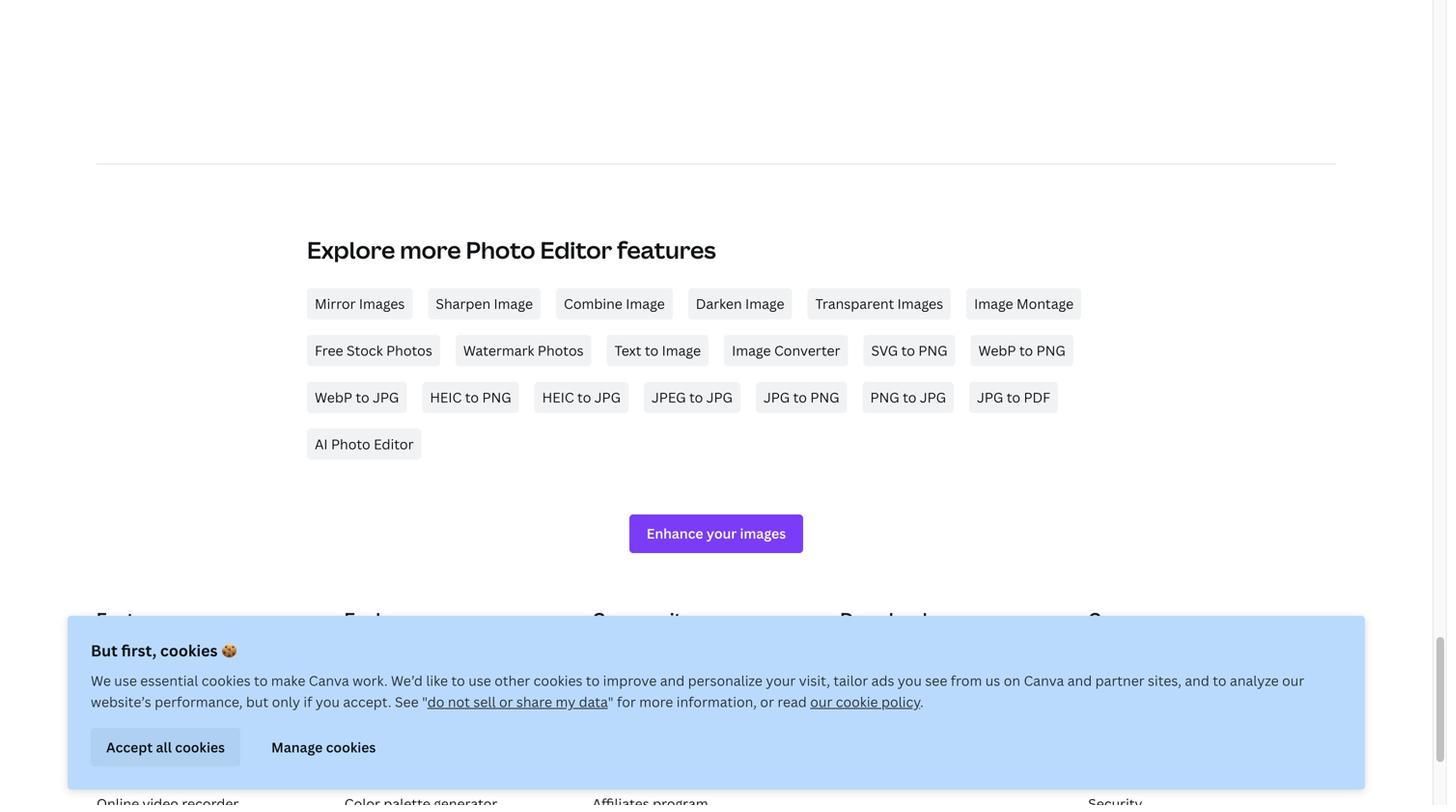 Task type: locate. For each thing, give the bounding box(es) containing it.
1 vertical spatial editor
[[374, 435, 414, 453]]

1 " from the left
[[422, 693, 428, 711]]

0 horizontal spatial photos
[[386, 341, 433, 360]]

editor
[[540, 234, 613, 266], [374, 435, 414, 453]]

webp down free
[[315, 388, 353, 407]]

1 heic from the left
[[430, 388, 462, 407]]

0 vertical spatial photos
[[192, 736, 238, 755]]

manage
[[271, 738, 323, 757]]

to down watermark at the top of page
[[465, 388, 479, 407]]

jpeg to jpg link
[[644, 382, 741, 413]]

to inside jpeg to jpg link
[[690, 388, 704, 407]]

1 horizontal spatial photo
[[331, 435, 371, 453]]

0 horizontal spatial editor
[[374, 435, 414, 453]]

jpg to png
[[764, 388, 840, 407]]

png right svg
[[919, 341, 948, 360]]

add down accept
[[97, 766, 123, 784]]

" right see
[[422, 693, 428, 711]]

do not sell or share my data link
[[428, 693, 608, 711]]

photos right 'stock'
[[386, 341, 433, 360]]

watermark
[[463, 341, 535, 360]]

jpg down text
[[595, 388, 621, 407]]

jpg for jpeg to jpg
[[707, 388, 733, 407]]

photos down performance,
[[192, 736, 238, 755]]

images right mirror
[[359, 295, 405, 313]]

jpg for heic to jpg
[[595, 388, 621, 407]]

to right svg
[[902, 341, 916, 360]]

jpg down image converter link
[[764, 388, 790, 407]]

we'd
[[391, 672, 423, 690]]

more
[[400, 234, 461, 266], [640, 693, 674, 711]]

generator
[[176, 648, 240, 667]]

1 vertical spatial webp
[[315, 388, 353, 407]]

add frames to photos link
[[97, 736, 238, 755]]

photo effects link
[[97, 678, 184, 696]]

features
[[617, 234, 716, 266]]

mirror images
[[315, 295, 405, 313]]

explore up the mirror images
[[307, 234, 395, 266]]

to inside text to image link
[[645, 341, 659, 360]]

montage
[[1017, 295, 1074, 313]]

1 add from the top
[[97, 736, 123, 755]]

0 horizontal spatial more
[[400, 234, 461, 266]]

png down svg
[[871, 388, 900, 407]]

to up ai photo editor
[[356, 388, 370, 407]]

1 vertical spatial photo
[[331, 435, 371, 453]]

0 horizontal spatial canva
[[309, 672, 349, 690]]

combine
[[564, 295, 623, 313]]

jpg down "svg to png" link
[[920, 388, 947, 407]]

jpg for webp to jpg
[[373, 388, 399, 407]]

1 jpg from the left
[[373, 388, 399, 407]]

0 horizontal spatial heic
[[430, 388, 462, 407]]

png to jpg
[[871, 388, 947, 407]]

use up sell
[[469, 672, 492, 690]]

0 vertical spatial add
[[97, 736, 123, 755]]

canva
[[309, 672, 349, 690], [1024, 672, 1065, 690], [593, 707, 633, 725]]

webp up jpg to pdf
[[979, 341, 1017, 360]]

png down converter
[[811, 388, 840, 407]]

to inside png to jpg link
[[903, 388, 917, 407]]

5 jpg from the left
[[920, 388, 947, 407]]

accept
[[106, 738, 153, 757]]

svg
[[872, 341, 899, 360]]

png down "montage" on the right top of the page
[[1037, 341, 1066, 360]]

3 jpg from the left
[[707, 388, 733, 407]]

explore more photo editor features
[[307, 234, 716, 266]]

but
[[246, 693, 269, 711]]

heic to png link
[[422, 382, 519, 413]]

photos up heic to jpg
[[538, 341, 584, 360]]

add for add frames to photos
[[97, 736, 123, 755]]

0 horizontal spatial images
[[359, 295, 405, 313]]

we
[[91, 672, 111, 690]]

photo right "ai"
[[331, 435, 371, 453]]

heic down watermark photos link
[[543, 388, 574, 407]]

to right "all"
[[175, 736, 189, 755]]

fund
[[713, 707, 746, 725]]

image left "montage" on the right top of the page
[[975, 295, 1014, 313]]

0 vertical spatial explore
[[307, 234, 395, 266]]

use up website's
[[114, 672, 137, 690]]

photos down accept all cookies
[[172, 766, 218, 784]]

to down converter
[[794, 388, 807, 407]]

image up watermark photos
[[494, 295, 533, 313]]

to inside "svg to png" link
[[902, 341, 916, 360]]

font pairing link
[[345, 707, 423, 725]]

free stock photos link
[[307, 335, 440, 366]]

text down accept
[[126, 766, 152, 784]]

images for mirror images
[[359, 295, 405, 313]]

jpg right jpeg
[[707, 388, 733, 407]]

webp
[[979, 341, 1017, 360], [315, 388, 353, 407]]

and up do not sell or share my data " for more information, or read our cookie policy .
[[660, 672, 685, 690]]

2 horizontal spatial and
[[1186, 672, 1210, 690]]

image converter
[[732, 341, 841, 360]]

0 horizontal spatial and
[[660, 672, 685, 690]]

windows link
[[841, 707, 900, 725]]

png for webp to png
[[1037, 341, 1066, 360]]

personalize
[[688, 672, 763, 690]]

1 or from the left
[[499, 693, 513, 711]]

manage cookies
[[271, 738, 376, 757]]

to
[[645, 341, 659, 360], [902, 341, 916, 360], [1020, 341, 1034, 360], [356, 388, 370, 407], [465, 388, 479, 407], [578, 388, 592, 407], [690, 388, 704, 407], [794, 388, 807, 407], [903, 388, 917, 407], [1007, 388, 1021, 407], [254, 672, 268, 690], [452, 672, 465, 690], [586, 672, 600, 690], [1213, 672, 1227, 690], [175, 736, 189, 755], [155, 766, 169, 784]]

canva right on
[[1024, 672, 1065, 690]]

1 photos from the left
[[386, 341, 433, 360]]

1 vertical spatial explore
[[345, 608, 411, 631]]

our inside we use essential cookies to make canva work. we'd like to use other cookies to improve and personalize your visit, tailor ads you see from us on canva and partner sites, and to analyze our website's performance, but only if you accept. see "
[[1283, 672, 1305, 690]]

0 horizontal spatial webp
[[315, 388, 353, 407]]

0 horizontal spatial "
[[422, 693, 428, 711]]

text
[[615, 341, 642, 360]]

2 add from the top
[[97, 766, 123, 784]]

us
[[986, 672, 1001, 690]]

0 horizontal spatial or
[[499, 693, 513, 711]]

jpg for png to jpg
[[920, 388, 947, 407]]

0 vertical spatial editor
[[540, 234, 613, 266]]

and left partner
[[1068, 672, 1093, 690]]

effects
[[139, 678, 184, 696]]

png down watermark at the top of page
[[482, 388, 512, 407]]

our down visit,
[[811, 693, 833, 711]]

your
[[766, 672, 796, 690]]

image
[[494, 295, 533, 313], [626, 295, 665, 313], [746, 295, 785, 313], [975, 295, 1014, 313], [662, 341, 701, 360], [732, 341, 771, 360], [97, 707, 136, 725]]

images up the svg to png at the top of page
[[898, 295, 944, 313]]

curved
[[97, 648, 144, 667]]

1 horizontal spatial and
[[1068, 672, 1093, 690]]

watermark photos
[[463, 341, 584, 360]]

font
[[345, 707, 374, 725]]

0 horizontal spatial our
[[811, 693, 833, 711]]

explore up work.
[[345, 608, 411, 631]]

pairing
[[378, 707, 423, 725]]

1 images from the left
[[359, 295, 405, 313]]

more up "sharpen"
[[400, 234, 461, 266]]

cookies up essential
[[160, 640, 218, 661]]

information,
[[677, 693, 757, 711]]

1 vertical spatial our
[[811, 693, 833, 711]]

custom prints link
[[345, 678, 437, 696]]

image up text to image
[[626, 295, 665, 313]]

webp to png
[[979, 341, 1066, 360]]

1 vertical spatial text
[[126, 766, 152, 784]]

2 jpg from the left
[[595, 388, 621, 407]]

improve
[[603, 672, 657, 690]]

0 horizontal spatial use
[[114, 672, 137, 690]]

accept.
[[343, 693, 392, 711]]

our cookie policy link
[[811, 693, 921, 711]]

png to jpg link
[[863, 382, 954, 413]]

text for curved
[[147, 648, 173, 667]]

all
[[156, 738, 172, 757]]

watermark photos link
[[456, 335, 592, 366]]

image right "darken"
[[746, 295, 785, 313]]

2 images from the left
[[898, 295, 944, 313]]

2 horizontal spatial photo
[[466, 234, 536, 266]]

png
[[919, 341, 948, 360], [1037, 341, 1066, 360], [482, 388, 512, 407], [811, 388, 840, 407], [871, 388, 900, 407]]

0 vertical spatial photo
[[466, 234, 536, 266]]

you up 'policy'
[[898, 672, 922, 690]]

1 vertical spatial add
[[97, 766, 123, 784]]

canva up if
[[309, 672, 349, 690]]

webp to png link
[[971, 335, 1074, 366]]

jpg left pdf
[[978, 388, 1004, 407]]

see
[[395, 693, 419, 711]]

1 horizontal spatial our
[[1283, 672, 1305, 690]]

image up accept
[[97, 707, 136, 725]]

1 vertical spatial more
[[640, 693, 674, 711]]

you right if
[[316, 693, 340, 711]]

darken image
[[696, 295, 785, 313]]

not
[[448, 693, 470, 711]]

🍪
[[221, 640, 237, 661]]

analyze
[[1231, 672, 1280, 690]]

2 and from the left
[[1068, 672, 1093, 690]]

photo
[[466, 234, 536, 266], [331, 435, 371, 453], [97, 678, 136, 696]]

photo up sharpen image
[[466, 234, 536, 266]]

or left the read
[[761, 693, 775, 711]]

community
[[593, 608, 694, 631]]

to down image montage link
[[1020, 341, 1034, 360]]

curved text generator
[[97, 648, 240, 667]]

heic
[[430, 388, 462, 407], [543, 388, 574, 407]]

and right sites,
[[1186, 672, 1210, 690]]

add left frames
[[97, 736, 123, 755]]

add
[[97, 736, 123, 755], [97, 766, 123, 784]]

ads
[[872, 672, 895, 690]]

our right analyze
[[1283, 672, 1305, 690]]

1 horizontal spatial heic
[[543, 388, 574, 407]]

6 jpg from the left
[[978, 388, 1004, 407]]

my
[[556, 693, 576, 711]]

1 horizontal spatial images
[[898, 295, 944, 313]]

add frames to photos
[[97, 736, 238, 755]]

editor inside ai photo editor link
[[374, 435, 414, 453]]

1 vertical spatial photos
[[172, 766, 218, 784]]

heic for heic to png
[[430, 388, 462, 407]]

data
[[579, 693, 608, 711]]

0 vertical spatial our
[[1283, 672, 1305, 690]]

text up essential
[[147, 648, 173, 667]]

0 horizontal spatial you
[[316, 693, 340, 711]]

heic down free stock photos link
[[430, 388, 462, 407]]

cookies
[[160, 640, 218, 661], [202, 672, 251, 690], [534, 672, 583, 690], [175, 738, 225, 757], [326, 738, 376, 757]]

1 horizontal spatial "
[[608, 693, 614, 711]]

0 vertical spatial webp
[[979, 341, 1017, 360]]

2 heic from the left
[[543, 388, 574, 407]]

editor down webp to jpg link
[[374, 435, 414, 453]]

curved text generator link
[[97, 648, 240, 667]]

4 jpg from the left
[[764, 388, 790, 407]]

png for jpg to png
[[811, 388, 840, 407]]

cookies right "all"
[[175, 738, 225, 757]]

transparent
[[816, 295, 895, 313]]

partner
[[1096, 672, 1145, 690]]

0 vertical spatial text
[[147, 648, 173, 667]]

photos for add frames to photos
[[192, 736, 238, 755]]

to right text
[[645, 341, 659, 360]]

more right for in the left bottom of the page
[[640, 693, 674, 711]]

or right sell
[[499, 693, 513, 711]]

combine image
[[564, 295, 665, 313]]

to right "like"
[[452, 672, 465, 690]]

1 horizontal spatial photos
[[538, 341, 584, 360]]

to left pdf
[[1007, 388, 1021, 407]]

editor up combine
[[540, 234, 613, 266]]

to down "svg to png" link
[[903, 388, 917, 407]]

1 horizontal spatial you
[[898, 672, 922, 690]]

1 horizontal spatial use
[[469, 672, 492, 690]]

cookies up my
[[534, 672, 583, 690]]

1 horizontal spatial or
[[761, 693, 775, 711]]

to down watermark photos link
[[578, 388, 592, 407]]

webp for webp to png
[[979, 341, 1017, 360]]

free stock photos
[[315, 341, 433, 360]]

0 vertical spatial you
[[898, 672, 922, 690]]

1 horizontal spatial webp
[[979, 341, 1017, 360]]

you
[[898, 672, 922, 690], [316, 693, 340, 711]]

sharpen
[[436, 295, 491, 313]]

free
[[315, 341, 344, 360]]

" left for in the left bottom of the page
[[608, 693, 614, 711]]

prints
[[399, 678, 437, 696]]

0 horizontal spatial photo
[[97, 678, 136, 696]]

jpg down free stock photos link
[[373, 388, 399, 407]]

to right jpeg
[[690, 388, 704, 407]]

if
[[304, 693, 312, 711]]

photo down curved
[[97, 678, 136, 696]]

canva down creators link
[[593, 707, 633, 725]]



Task type: vqa. For each thing, say whether or not it's contained in the screenshot.
the rightmost can
no



Task type: describe. For each thing, give the bounding box(es) containing it.
webp to jpg link
[[307, 382, 407, 413]]

to inside webp to jpg link
[[356, 388, 370, 407]]

1 horizontal spatial editor
[[540, 234, 613, 266]]

custom prints
[[345, 678, 437, 696]]

we use essential cookies to make canva work. we'd like to use other cookies to improve and personalize your visit, tailor ads you see from us on canva and partner sites, and to analyze our website's performance, but only if you accept. see "
[[91, 672, 1305, 711]]

frames
[[126, 736, 172, 755]]

transparent images link
[[808, 288, 952, 320]]

creators link
[[593, 678, 649, 696]]

jpg to png link
[[756, 382, 848, 413]]

text to image
[[615, 341, 701, 360]]

jpg to pdf link
[[970, 382, 1059, 413]]

image up jpeg to jpg
[[662, 341, 701, 360]]

darken image link
[[688, 288, 793, 320]]

svg to png
[[872, 341, 948, 360]]

2 vertical spatial photo
[[97, 678, 136, 696]]

like
[[426, 672, 448, 690]]

to down "all"
[[155, 766, 169, 784]]

represents
[[636, 707, 710, 725]]

1 and from the left
[[660, 672, 685, 690]]

accept all cookies
[[106, 738, 225, 757]]

image montage link
[[967, 288, 1082, 320]]

photos for add text to photos
[[172, 766, 218, 784]]

1 horizontal spatial canva
[[593, 707, 633, 725]]

text for add
[[126, 766, 152, 784]]

2 use from the left
[[469, 672, 492, 690]]

image montage
[[975, 295, 1074, 313]]

3 and from the left
[[1186, 672, 1210, 690]]

add for add text to photos
[[97, 766, 123, 784]]

policy
[[882, 693, 921, 711]]

windows
[[841, 707, 900, 725]]

transparent images
[[816, 295, 944, 313]]

image enhancer
[[97, 707, 201, 725]]

to up data
[[586, 672, 600, 690]]

" inside we use essential cookies to make canva work. we'd like to use other cookies to improve and personalize your visit, tailor ads you see from us on canva and partner sites, and to analyze our website's performance, but only if you accept. see "
[[422, 693, 428, 711]]

image converter link
[[725, 335, 849, 366]]

heic to jpg link
[[535, 382, 629, 413]]

other
[[495, 672, 531, 690]]

font pairing
[[345, 707, 423, 725]]

do
[[428, 693, 445, 711]]

android
[[841, 678, 893, 696]]

to inside webp to png link
[[1020, 341, 1034, 360]]

.
[[921, 693, 924, 711]]

on
[[1004, 672, 1021, 690]]

website's
[[91, 693, 151, 711]]

only
[[272, 693, 300, 711]]

company
[[1089, 608, 1172, 631]]

heic for heic to jpg
[[543, 388, 574, 407]]

features
[[97, 608, 173, 631]]

png for heic to png
[[482, 388, 512, 407]]

2 photos from the left
[[538, 341, 584, 360]]

combine image link
[[556, 288, 673, 320]]

to inside jpg to pdf link
[[1007, 388, 1021, 407]]

for
[[617, 693, 636, 711]]

performance,
[[155, 693, 243, 711]]

pdf
[[1024, 388, 1051, 407]]

explore for explore more photo editor features
[[307, 234, 395, 266]]

custom
[[345, 678, 395, 696]]

android link
[[841, 678, 893, 696]]

photo effects
[[97, 678, 184, 696]]

ai photo editor link
[[307, 429, 422, 460]]

tailor
[[834, 672, 869, 690]]

cookies down font
[[326, 738, 376, 757]]

heic to jpg
[[543, 388, 621, 407]]

share
[[517, 693, 553, 711]]

sites,
[[1149, 672, 1182, 690]]

download
[[841, 608, 928, 631]]

webp to jpg
[[315, 388, 399, 407]]

0 vertical spatial more
[[400, 234, 461, 266]]

do not sell or share my data " for more information, or read our cookie policy .
[[428, 693, 924, 711]]

1 use from the left
[[114, 672, 137, 690]]

colors
[[345, 736, 387, 755]]

1 horizontal spatial more
[[640, 693, 674, 711]]

to inside jpg to png link
[[794, 388, 807, 407]]

to left analyze
[[1213, 672, 1227, 690]]

newsroom
[[1089, 678, 1159, 696]]

image down darken image link at the top of page
[[732, 341, 771, 360]]

png for svg to png
[[919, 341, 948, 360]]

images for transparent images
[[898, 295, 944, 313]]

converter
[[775, 341, 841, 360]]

canva represents fund link
[[593, 707, 746, 725]]

cookies down generator
[[202, 672, 251, 690]]

accept all cookies button
[[91, 728, 241, 767]]

svg to png link
[[864, 335, 956, 366]]

add text to photos link
[[97, 766, 218, 784]]

to up but
[[254, 672, 268, 690]]

jpg to pdf
[[978, 388, 1051, 407]]

work.
[[353, 672, 388, 690]]

1 vertical spatial you
[[316, 693, 340, 711]]

2 " from the left
[[608, 693, 614, 711]]

jpeg
[[652, 388, 686, 407]]

webp for webp to jpg
[[315, 388, 353, 407]]

explore for explore
[[345, 608, 411, 631]]

darken
[[696, 295, 742, 313]]

image enhancer link
[[97, 707, 201, 725]]

creators
[[593, 678, 649, 696]]

ai
[[315, 435, 328, 453]]

2 horizontal spatial canva
[[1024, 672, 1065, 690]]

sell
[[474, 693, 496, 711]]

to inside heic to jpg link
[[578, 388, 592, 407]]

sharpen image
[[436, 295, 533, 313]]

colors link
[[345, 736, 387, 755]]

to inside heic to png link
[[465, 388, 479, 407]]

jpeg to jpg
[[652, 388, 733, 407]]

cookie
[[836, 693, 879, 711]]

2 or from the left
[[761, 693, 775, 711]]

visit,
[[799, 672, 831, 690]]

heic to png
[[430, 388, 512, 407]]



